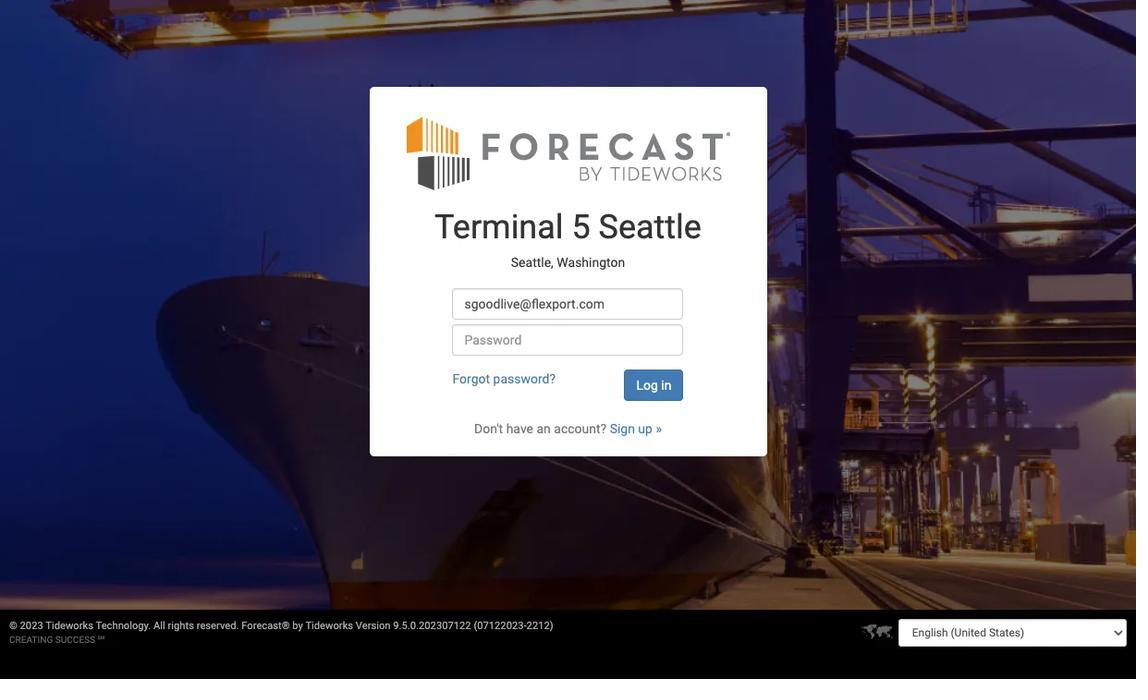 Task type: locate. For each thing, give the bounding box(es) containing it.
sign up » link
[[610, 422, 662, 437]]

Email or username text field
[[453, 289, 684, 320]]

log
[[637, 378, 659, 393]]

don't have an account? sign up »
[[475, 422, 662, 437]]

reserved.
[[197, 621, 239, 633]]

forecast® by tideworks image
[[407, 115, 730, 192]]

forgot password? link
[[453, 372, 556, 387]]

forgot password? log in
[[453, 372, 672, 393]]

tideworks
[[46, 621, 93, 633], [306, 621, 353, 633]]

terminal
[[435, 208, 564, 247]]

2 tideworks from the left
[[306, 621, 353, 633]]

2212)
[[527, 621, 554, 633]]

1 tideworks from the left
[[46, 621, 93, 633]]

creating
[[9, 636, 53, 646]]

tideworks up success
[[46, 621, 93, 633]]

rights
[[168, 621, 194, 633]]

2023
[[20, 621, 43, 633]]

password?
[[494, 372, 556, 387]]

technology.
[[96, 621, 151, 633]]

0 horizontal spatial tideworks
[[46, 621, 93, 633]]

log in button
[[625, 370, 684, 401]]

1 horizontal spatial tideworks
[[306, 621, 353, 633]]

tideworks right by
[[306, 621, 353, 633]]

forgot
[[453, 372, 490, 387]]

Password password field
[[453, 325, 684, 356]]



Task type: describe. For each thing, give the bounding box(es) containing it.
seattle,
[[511, 255, 554, 270]]

(07122023-
[[474, 621, 527, 633]]

seattle
[[599, 208, 702, 247]]

all
[[154, 621, 165, 633]]

washington
[[557, 255, 626, 270]]

by
[[293, 621, 303, 633]]

version
[[356, 621, 391, 633]]

terminal 5 seattle seattle, washington
[[435, 208, 702, 270]]

9.5.0.202307122
[[393, 621, 471, 633]]

success
[[55, 636, 95, 646]]

©
[[9, 621, 17, 633]]

account?
[[554, 422, 607, 437]]

℠
[[98, 636, 105, 646]]

sign
[[610, 422, 635, 437]]

an
[[537, 422, 551, 437]]

»
[[656, 422, 662, 437]]

have
[[507, 422, 534, 437]]

5
[[572, 208, 591, 247]]

in
[[662, 378, 672, 393]]

forecast®
[[242, 621, 290, 633]]

up
[[639, 422, 653, 437]]

don't
[[475, 422, 503, 437]]

© 2023 tideworks technology. all rights reserved. forecast® by tideworks version 9.5.0.202307122 (07122023-2212) creating success ℠
[[9, 621, 554, 646]]



Task type: vqa. For each thing, say whether or not it's contained in the screenshot.
Admin
no



